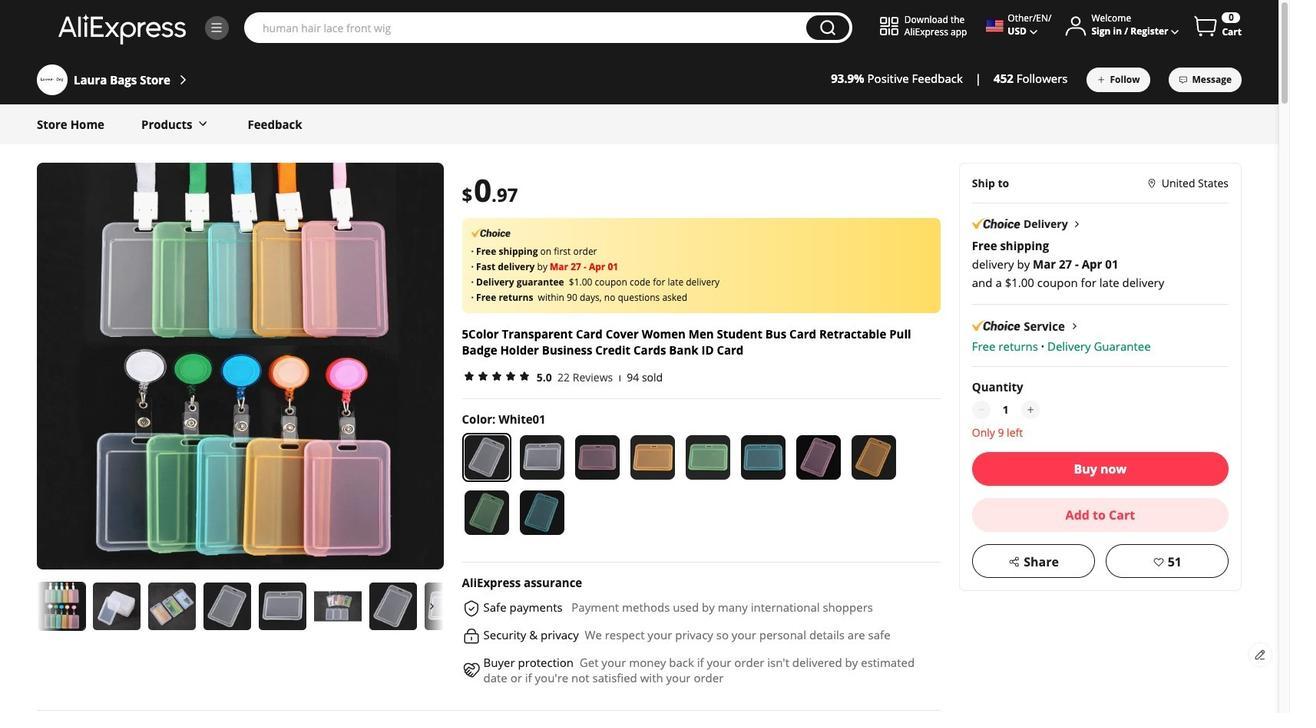 Task type: vqa. For each thing, say whether or not it's contained in the screenshot.
the top 'product image'
no



Task type: describe. For each thing, give the bounding box(es) containing it.
1sqid_b image
[[210, 21, 224, 35]]



Task type: locate. For each thing, give the bounding box(es) containing it.
None text field
[[994, 401, 1018, 420]]

None button
[[806, 15, 849, 40]]

human hair lace front wig text field
[[255, 20, 799, 35]]



